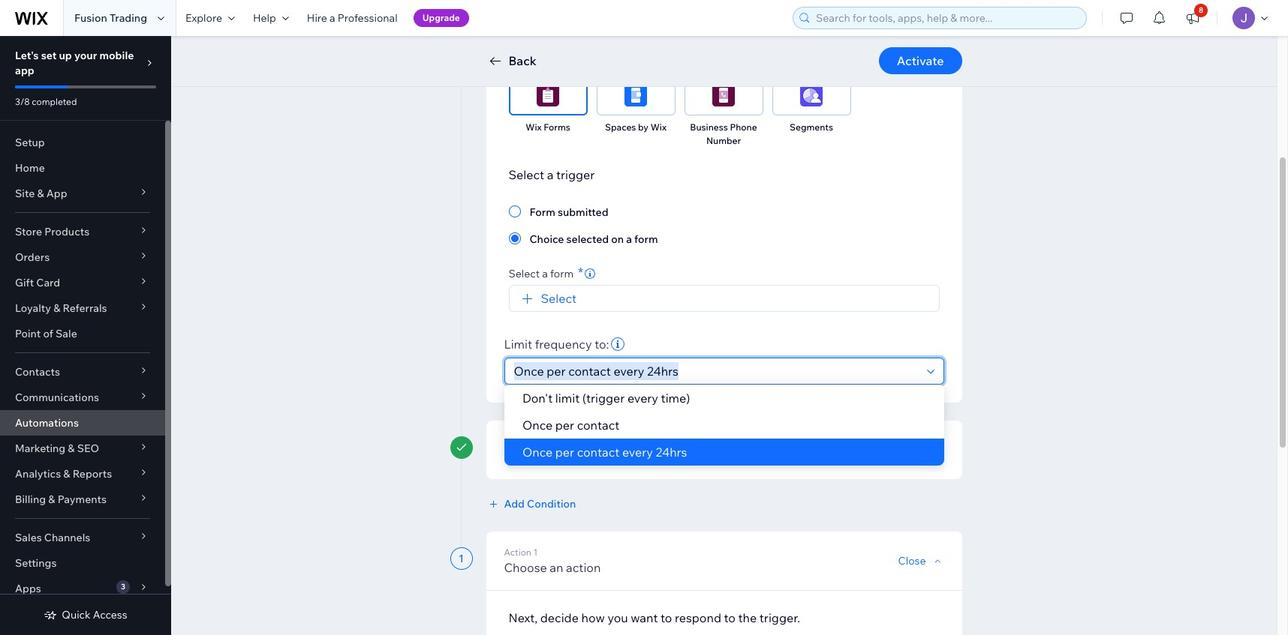 Task type: locate. For each thing, give the bounding box(es) containing it.
orders
[[15, 251, 50, 264]]

1 vertical spatial every
[[622, 445, 653, 460]]

marketing & seo
[[15, 442, 99, 456]]

wix right by
[[651, 122, 667, 133]]

&
[[898, 45, 904, 56], [37, 187, 44, 200], [53, 302, 60, 315], [68, 442, 75, 456], [63, 468, 70, 481], [48, 493, 55, 507]]

per for once per contact
[[555, 418, 574, 433]]

trigger inside timing delay: 2 hours after trigger
[[614, 450, 652, 465]]

you
[[608, 611, 628, 626]]

1 left action
[[459, 552, 464, 566]]

3 category image from the left
[[800, 84, 823, 107]]

once inside option
[[522, 445, 552, 460]]

form right on
[[634, 233, 658, 246]]

segments
[[790, 122, 833, 133]]

a right on
[[626, 233, 632, 246]]

0 horizontal spatial to
[[661, 611, 672, 626]]

an
[[550, 561, 563, 576]]

select a trigger
[[509, 167, 595, 182]]

phone
[[730, 122, 757, 133]]

1 once from the top
[[522, 418, 552, 433]]

a for form
[[542, 267, 548, 281]]

0 vertical spatial select
[[509, 167, 544, 182]]

2 category image from the left
[[712, 84, 735, 107]]

category image up segments
[[800, 84, 823, 107]]

site & app
[[15, 187, 67, 200]]

point of sale
[[15, 327, 77, 341]]

& left chat
[[898, 45, 904, 56]]

limit
[[504, 337, 532, 352]]

3/8
[[15, 96, 30, 107]]

back
[[509, 53, 537, 68]]

per down limit
[[555, 418, 574, 433]]

& left reports
[[63, 468, 70, 481]]

24hrs
[[655, 445, 687, 460]]

home link
[[0, 155, 165, 181]]

0 horizontal spatial form
[[550, 267, 574, 281]]

loyalty
[[15, 302, 51, 315]]

the
[[738, 611, 757, 626]]

billing & payments button
[[0, 487, 165, 513]]

1 horizontal spatial category image
[[712, 84, 735, 107]]

contact down once per contact in the bottom of the page
[[577, 445, 619, 460]]

trigger right after
[[614, 450, 652, 465]]

contact down the (trigger
[[577, 418, 619, 433]]

1 vertical spatial once
[[522, 445, 552, 460]]

1 horizontal spatial 1
[[533, 547, 538, 558]]

& left seo
[[68, 442, 75, 456]]

timing delay: 2 hours after trigger
[[504, 436, 652, 465]]

2 contact from the top
[[577, 445, 619, 460]]

per right 2 on the bottom of page
[[555, 445, 574, 460]]

action
[[504, 547, 531, 558]]

1 category image from the left
[[625, 84, 647, 107]]

2 vertical spatial select
[[541, 291, 577, 306]]

frequency
[[535, 337, 592, 352]]

every left 24hrs
[[622, 445, 653, 460]]

option group containing form submitted
[[509, 203, 939, 248]]

set
[[41, 49, 57, 62]]

choose
[[504, 561, 547, 576]]

don't limit (trigger every time)
[[522, 391, 690, 406]]

category image
[[625, 84, 647, 107], [712, 84, 735, 107], [800, 84, 823, 107]]

billing & payments
[[15, 493, 107, 507]]

sales
[[15, 531, 42, 545]]

list box
[[504, 385, 944, 466]]

every left time)
[[627, 391, 658, 406]]

next,
[[509, 611, 538, 626]]

1 per from the top
[[555, 418, 574, 433]]

0 horizontal spatial wix
[[526, 122, 542, 133]]

sales channels
[[15, 531, 90, 545]]

& for inbox
[[898, 45, 904, 56]]

trigger.
[[759, 611, 800, 626]]

None field
[[509, 359, 922, 384]]

0 vertical spatial every
[[627, 391, 658, 406]]

& inside popup button
[[68, 442, 75, 456]]

form left '*'
[[550, 267, 574, 281]]

after
[[585, 450, 611, 465]]

option group
[[509, 203, 939, 248]]

2 wix from the left
[[651, 122, 667, 133]]

select down select a form *
[[541, 291, 577, 306]]

0 vertical spatial once
[[522, 418, 552, 433]]

1 right action
[[533, 547, 538, 558]]

& right billing
[[48, 493, 55, 507]]

2 per from the top
[[555, 445, 574, 460]]

let's
[[15, 49, 39, 62]]

1 wix from the left
[[526, 122, 542, 133]]

every for time)
[[627, 391, 658, 406]]

fusion
[[74, 11, 107, 25]]

settings link
[[0, 551, 165, 576]]

1 inside action 1 choose an action
[[533, 547, 538, 558]]

to right want
[[661, 611, 672, 626]]

contact for once per contact
[[577, 418, 619, 433]]

wix left forms
[[526, 122, 542, 133]]

& for loyalty
[[53, 302, 60, 315]]

1 vertical spatial trigger
[[614, 450, 652, 465]]

select up form
[[509, 167, 544, 182]]

a up select "button"
[[542, 267, 548, 281]]

to left the
[[724, 611, 736, 626]]

category image up business
[[712, 84, 735, 107]]

& inside popup button
[[63, 468, 70, 481]]

to
[[661, 611, 672, 626], [724, 611, 736, 626]]

& right site
[[37, 187, 44, 200]]

1 vertical spatial select
[[509, 267, 540, 281]]

a inside option group
[[626, 233, 632, 246]]

& for analytics
[[63, 468, 70, 481]]

a
[[330, 11, 335, 25], [547, 167, 554, 182], [626, 233, 632, 246], [542, 267, 548, 281]]

wix
[[526, 122, 542, 133], [651, 122, 667, 133]]

analytics & reports
[[15, 468, 112, 481]]

0 horizontal spatial category image
[[625, 84, 647, 107]]

contacts
[[15, 366, 60, 379]]

form
[[530, 206, 555, 219]]

1 horizontal spatial trigger
[[614, 450, 652, 465]]

by
[[638, 122, 649, 133]]

select inside select "button"
[[541, 291, 577, 306]]

a up form
[[547, 167, 554, 182]]

add condition
[[504, 498, 576, 511]]

seo
[[77, 442, 99, 456]]

once for once per contact every 24hrs
[[522, 445, 552, 460]]

& right loyalty
[[53, 302, 60, 315]]

wix forms
[[526, 122, 570, 133]]

decide
[[540, 611, 579, 626]]

1 contact from the top
[[577, 418, 619, 433]]

contacts button
[[0, 360, 165, 385]]

per
[[555, 418, 574, 433], [555, 445, 574, 460]]

category image for spaces
[[625, 84, 647, 107]]

next, decide how you want to respond to the trigger.
[[509, 611, 800, 626]]

1 horizontal spatial wix
[[651, 122, 667, 133]]

0 vertical spatial per
[[555, 418, 574, 433]]

a inside hire a professional 'link'
[[330, 11, 335, 25]]

1 horizontal spatial form
[[634, 233, 658, 246]]

marketing
[[15, 442, 65, 456]]

point of sale link
[[0, 321, 165, 347]]

2 once from the top
[[522, 445, 552, 460]]

0 vertical spatial contact
[[577, 418, 619, 433]]

explore
[[185, 11, 222, 25]]

every inside option
[[622, 445, 653, 460]]

price quotes
[[521, 45, 575, 56]]

want
[[631, 611, 658, 626]]

gift card button
[[0, 270, 165, 296]]

edit
[[906, 444, 926, 457]]

time)
[[661, 391, 690, 406]]

3/8 completed
[[15, 96, 77, 107]]

1 vertical spatial contact
[[577, 445, 619, 460]]

select for select a trigger
[[509, 167, 544, 182]]

let's set up your mobile app
[[15, 49, 134, 77]]

2 horizontal spatial category image
[[800, 84, 823, 107]]

select for select a form *
[[509, 267, 540, 281]]

contact inside once per contact every 24hrs option
[[577, 445, 619, 460]]

contact
[[577, 418, 619, 433], [577, 445, 619, 460]]

& for site
[[37, 187, 44, 200]]

action
[[566, 561, 601, 576]]

a inside select a form *
[[542, 267, 548, 281]]

1 vertical spatial per
[[555, 445, 574, 460]]

select inside select a form *
[[509, 267, 540, 281]]

communications button
[[0, 385, 165, 411]]

1 horizontal spatial to
[[724, 611, 736, 626]]

select
[[509, 167, 544, 182], [509, 267, 540, 281], [541, 291, 577, 306]]

1 vertical spatial form
[[550, 267, 574, 281]]

per inside once per contact every 24hrs option
[[555, 445, 574, 460]]

category image up spaces by wix
[[625, 84, 647, 107]]

trigger up form submitted
[[556, 167, 595, 182]]

communications
[[15, 391, 99, 405]]

upgrade button
[[413, 9, 469, 27]]

automations link
[[0, 411, 165, 436]]

channels
[[44, 531, 90, 545]]

0 horizontal spatial trigger
[[556, 167, 595, 182]]

once
[[522, 418, 552, 433], [522, 445, 552, 460]]

a right hire
[[330, 11, 335, 25]]

form inside select a form *
[[550, 267, 574, 281]]

point
[[15, 327, 41, 341]]

select up select "button"
[[509, 267, 540, 281]]

hours
[[550, 450, 582, 465]]

business phone number
[[690, 122, 757, 146]]

1
[[533, 547, 538, 558], [459, 552, 464, 566]]



Task type: describe. For each thing, give the bounding box(es) containing it.
forms
[[544, 122, 570, 133]]

activate button
[[879, 47, 962, 74]]

activate
[[897, 53, 944, 68]]

add
[[504, 498, 525, 511]]

once for once per contact
[[522, 418, 552, 433]]

gift card
[[15, 276, 60, 290]]

submitted
[[558, 206, 608, 219]]

limit
[[555, 391, 579, 406]]

app
[[46, 187, 67, 200]]

& for marketing
[[68, 442, 75, 456]]

& for billing
[[48, 493, 55, 507]]

card
[[36, 276, 60, 290]]

once per contact every 24hrs
[[522, 445, 687, 460]]

spaces by wix
[[605, 122, 667, 133]]

0 vertical spatial trigger
[[556, 167, 595, 182]]

your
[[74, 49, 97, 62]]

store products button
[[0, 219, 165, 245]]

hire a professional
[[307, 11, 398, 25]]

2
[[541, 450, 548, 465]]

list box containing don't limit (trigger every time)
[[504, 385, 944, 466]]

trading
[[110, 11, 147, 25]]

reports
[[73, 468, 112, 481]]

8
[[1199, 5, 1203, 15]]

respond
[[675, 611, 721, 626]]

site
[[15, 187, 35, 200]]

timing
[[504, 436, 533, 447]]

hire a professional link
[[298, 0, 407, 36]]

per for once per contact every 24hrs
[[555, 445, 574, 460]]

help
[[253, 11, 276, 25]]

loyalty & referrals
[[15, 302, 107, 315]]

access
[[93, 609, 127, 622]]

settings
[[15, 557, 57, 570]]

a for trigger
[[547, 167, 554, 182]]

setup
[[15, 136, 45, 149]]

app
[[15, 64, 34, 77]]

hire
[[307, 11, 327, 25]]

of
[[43, 327, 53, 341]]

don't
[[522, 391, 552, 406]]

choice selected on a form
[[530, 233, 658, 246]]

category image
[[537, 84, 559, 107]]

*
[[578, 264, 583, 281]]

select button
[[518, 290, 577, 308]]

3
[[121, 582, 125, 592]]

loyalty & referrals button
[[0, 296, 165, 321]]

to:
[[595, 337, 609, 352]]

2 to from the left
[[724, 611, 736, 626]]

sidebar element
[[0, 36, 171, 636]]

selected
[[566, 233, 609, 246]]

orders button
[[0, 245, 165, 270]]

select for select
[[541, 291, 577, 306]]

8 button
[[1176, 0, 1209, 36]]

upgrade
[[422, 12, 460, 23]]

how
[[581, 611, 605, 626]]

products
[[44, 225, 89, 239]]

inbox
[[872, 45, 896, 56]]

quick
[[62, 609, 91, 622]]

gift
[[15, 276, 34, 290]]

quick access
[[62, 609, 127, 622]]

1 to from the left
[[661, 611, 672, 626]]

fusion trading
[[74, 11, 147, 25]]

sales channels button
[[0, 525, 165, 551]]

back button
[[486, 52, 537, 70]]

automations
[[15, 417, 79, 430]]

home
[[15, 161, 45, 175]]

contact for once per contact every 24hrs
[[577, 445, 619, 460]]

apps
[[15, 582, 41, 596]]

mobile
[[99, 49, 134, 62]]

condition
[[527, 498, 576, 511]]

Search for tools, apps, help & more... field
[[811, 8, 1082, 29]]

edit button
[[906, 444, 944, 457]]

site & app button
[[0, 181, 165, 206]]

price
[[521, 45, 542, 56]]

(trigger
[[582, 391, 624, 406]]

a for professional
[[330, 11, 335, 25]]

store products
[[15, 225, 89, 239]]

once per contact
[[522, 418, 619, 433]]

0 vertical spatial form
[[634, 233, 658, 246]]

setup link
[[0, 130, 165, 155]]

analytics & reports button
[[0, 462, 165, 487]]

once per contact every 24hrs option
[[504, 439, 944, 466]]

business
[[690, 122, 728, 133]]

every for 24hrs
[[622, 445, 653, 460]]

category image for business
[[712, 84, 735, 107]]

select a form *
[[509, 264, 583, 281]]

0 horizontal spatial 1
[[459, 552, 464, 566]]

sale
[[56, 327, 77, 341]]

limit frequency to:
[[504, 337, 609, 352]]

marketing & seo button
[[0, 436, 165, 462]]

referrals
[[63, 302, 107, 315]]

quick access button
[[44, 609, 127, 622]]

chat
[[906, 45, 926, 56]]

form submitted
[[530, 206, 608, 219]]



Task type: vqa. For each thing, say whether or not it's contained in the screenshot.
Trading
yes



